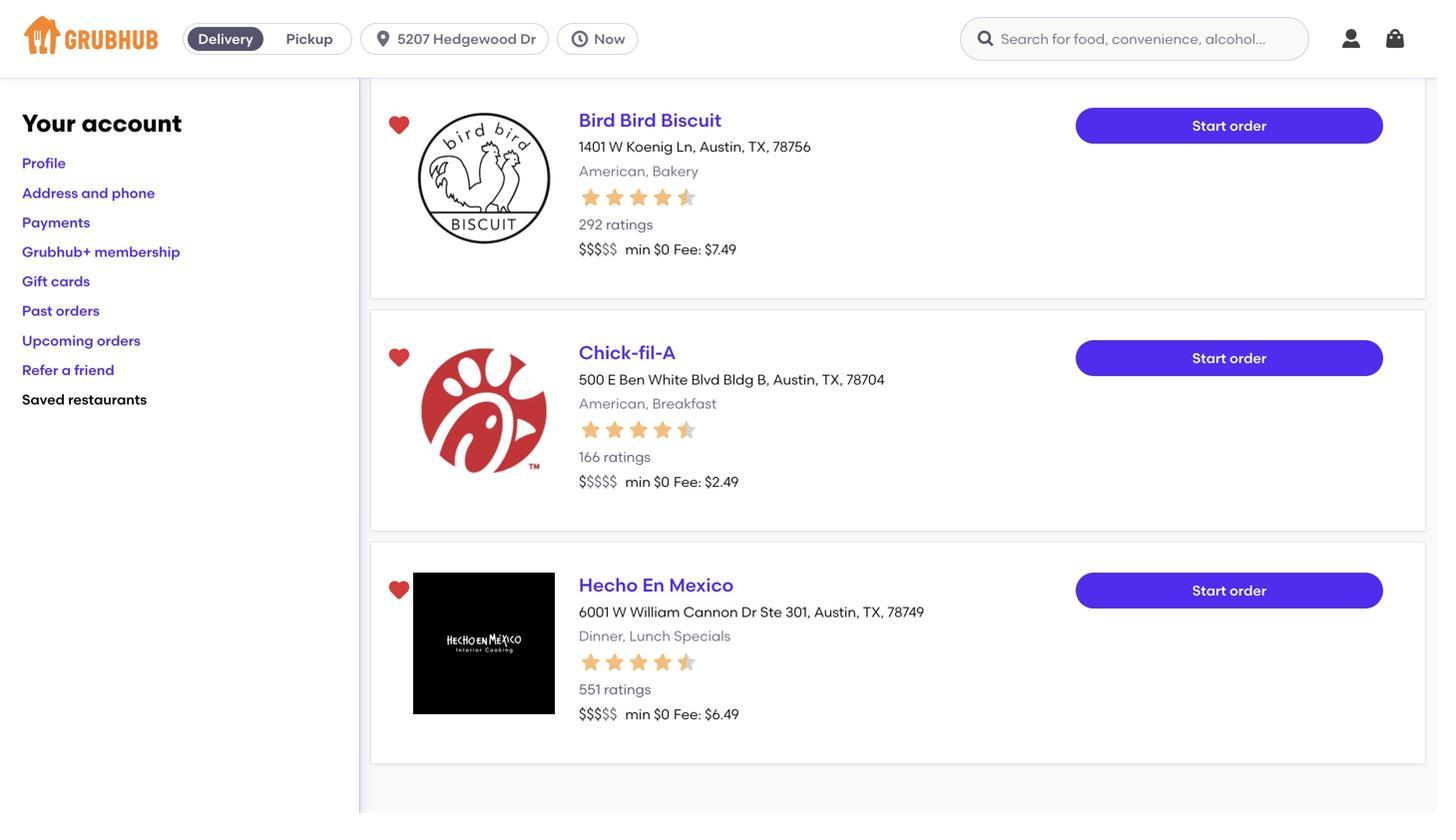 Task type: vqa. For each thing, say whether or not it's contained in the screenshot.
ln,
yes



Task type: describe. For each thing, give the bounding box(es) containing it.
$$$$$ for chick-
[[579, 473, 618, 491]]

5207 hedgewood dr
[[398, 30, 536, 47]]

white
[[649, 371, 688, 388]]

fee: for biscuit
[[674, 241, 702, 258]]

profile
[[22, 155, 66, 172]]

austin, for hecho en mexico
[[815, 604, 860, 621]]

tx, inside bird bird biscuit 1401 w koenig ln, austin, tx, 78756 american, bakery
[[749, 138, 770, 155]]

e
[[608, 371, 616, 388]]

start for biscuit
[[1193, 117, 1227, 134]]

$
[[579, 473, 587, 491]]

b,
[[758, 371, 770, 388]]

mexico
[[669, 575, 734, 597]]

friend
[[74, 362, 114, 379]]

phone
[[112, 185, 155, 202]]

bakery
[[653, 163, 699, 180]]

$7.49
[[705, 241, 737, 258]]

saved restaurant image for hecho en mexico
[[387, 579, 411, 603]]

cannon
[[684, 604, 738, 621]]

hecho en mexico 6001 w william cannon dr ste 301, austin, tx, 78749 dinner, lunch specials
[[579, 575, 925, 645]]

start order for mexico
[[1193, 583, 1267, 600]]

upcoming orders
[[22, 332, 141, 349]]

fil-
[[639, 342, 663, 364]]

svg image inside 5207 hedgewood dr button
[[374, 29, 394, 49]]

cards
[[51, 273, 90, 290]]

$$$$$ for bird
[[579, 240, 618, 258]]

restaurants
[[68, 391, 147, 408]]

order for bird bird biscuit
[[1230, 117, 1267, 134]]

en
[[643, 575, 665, 597]]

chick-fil-a 500 e ben white blvd bldg b, austin, tx, 78704 american, breakfast
[[579, 342, 885, 412]]

hecho en mexico link
[[579, 575, 734, 597]]

1 bird from the left
[[579, 109, 616, 131]]

breakfast
[[653, 395, 717, 412]]

start for a
[[1193, 350, 1227, 367]]

ratings for chick-
[[604, 449, 651, 466]]

saved restaurant button for chick-
[[381, 341, 417, 377]]

austin, inside bird bird biscuit 1401 w koenig ln, austin, tx, 78756 american, bakery
[[700, 138, 746, 155]]

and
[[81, 185, 108, 202]]

membership
[[94, 244, 180, 261]]

hecho
[[579, 575, 638, 597]]

dr inside button
[[521, 30, 536, 47]]

grubhub+
[[22, 244, 91, 261]]

166
[[579, 449, 601, 466]]

min for en
[[626, 706, 651, 723]]

biscuit
[[661, 109, 722, 131]]

hedgewood
[[433, 30, 517, 47]]

551
[[579, 682, 601, 699]]

pickup button
[[268, 23, 352, 55]]

min $0 fee: $7.49
[[626, 241, 737, 258]]

6001
[[579, 604, 610, 621]]

301,
[[786, 604, 811, 621]]

Search for food, convenience, alcohol... search field
[[961, 17, 1310, 61]]

refer
[[22, 362, 58, 379]]

fee: for a
[[674, 474, 702, 491]]

gift cards
[[22, 273, 90, 290]]

78704
[[847, 371, 885, 388]]

tx, for chick-fil-a
[[822, 371, 844, 388]]

main navigation navigation
[[0, 0, 1438, 78]]

tx, for hecho en mexico
[[863, 604, 885, 621]]

bird bird biscuit 1401 w koenig ln, austin, tx, 78756 american, bakery
[[579, 109, 812, 180]]

profile link
[[22, 155, 66, 172]]

grubhub+ membership link
[[22, 244, 180, 261]]

chick-fil-a logo image
[[413, 341, 555, 482]]

order for hecho en mexico
[[1230, 583, 1267, 600]]

past orders
[[22, 303, 100, 320]]

william
[[630, 604, 680, 621]]

american, inside chick-fil-a 500 e ben white blvd bldg b, austin, tx, 78704 american, breakfast
[[579, 395, 649, 412]]

blvd
[[692, 371, 720, 388]]

w for hecho
[[613, 604, 627, 621]]

austin, for chick-fil-a
[[774, 371, 819, 388]]

$$$ for bird bird biscuit
[[579, 240, 602, 258]]

min $0 fee: $6.49
[[626, 706, 740, 723]]

gift
[[22, 273, 48, 290]]

address
[[22, 185, 78, 202]]

5207
[[398, 30, 430, 47]]

$$$$$ for hecho
[[579, 706, 618, 724]]

svg image
[[570, 29, 590, 49]]

your account
[[22, 109, 182, 138]]

$0 for en
[[654, 706, 670, 723]]



Task type: locate. For each thing, give the bounding box(es) containing it.
chick-fil-a link
[[579, 342, 676, 364]]

1 horizontal spatial bird
[[620, 109, 657, 131]]

$$$$$
[[579, 240, 618, 258], [579, 473, 618, 491], [579, 706, 618, 724]]

$0
[[654, 241, 670, 258], [654, 474, 670, 491], [654, 706, 670, 723]]

$6.49
[[705, 706, 740, 723]]

upcoming
[[22, 332, 94, 349]]

2 start order from the top
[[1193, 350, 1267, 367]]

past
[[22, 303, 52, 320]]

3 order from the top
[[1230, 583, 1267, 600]]

166 ratings
[[579, 449, 651, 466]]

$0 for fil-
[[654, 474, 670, 491]]

tx,
[[749, 138, 770, 155], [822, 371, 844, 388], [863, 604, 885, 621]]

w right 6001
[[613, 604, 627, 621]]

tx, left 78749
[[863, 604, 885, 621]]

dr left svg icon
[[521, 30, 536, 47]]

78749
[[888, 604, 925, 621]]

start order
[[1193, 117, 1267, 134], [1193, 350, 1267, 367], [1193, 583, 1267, 600]]

0 vertical spatial $$$
[[579, 240, 602, 258]]

$$$
[[579, 240, 602, 258], [579, 706, 602, 724]]

1 $0 from the top
[[654, 241, 670, 258]]

0 vertical spatial american,
[[579, 163, 649, 180]]

upcoming orders link
[[22, 332, 141, 349]]

1 start from the top
[[1193, 117, 1227, 134]]

min for fil-
[[626, 474, 651, 491]]

chick-
[[579, 342, 639, 364]]

2 saved restaurant image from the top
[[387, 347, 411, 371]]

3 start order from the top
[[1193, 583, 1267, 600]]

austin, inside chick-fil-a 500 e ben white blvd bldg b, austin, tx, 78704 american, breakfast
[[774, 371, 819, 388]]

1 vertical spatial fee:
[[674, 474, 702, 491]]

2 vertical spatial start order button
[[1076, 573, 1384, 609]]

payments
[[22, 214, 90, 231]]

pickup
[[286, 30, 333, 47]]

0 vertical spatial $$$$$
[[579, 240, 618, 258]]

2 vertical spatial fee:
[[674, 706, 702, 723]]

saved restaurant button for bird
[[381, 108, 417, 144]]

0 horizontal spatial dr
[[521, 30, 536, 47]]

austin, right '301,' at the right of page
[[815, 604, 860, 621]]

2 vertical spatial start
[[1193, 583, 1227, 600]]

saved restaurants link
[[22, 391, 147, 408]]

$$$$$ down 166
[[579, 473, 618, 491]]

ratings for bird
[[606, 216, 653, 233]]

grubhub+ membership
[[22, 244, 180, 261]]

0 vertical spatial orders
[[56, 303, 100, 320]]

1 min from the top
[[626, 241, 651, 258]]

1 vertical spatial start order button
[[1076, 341, 1384, 377]]

fee: left $7.49
[[674, 241, 702, 258]]

1 vertical spatial american,
[[579, 395, 649, 412]]

saved restaurant button for hecho
[[381, 573, 417, 609]]

2 horizontal spatial tx,
[[863, 604, 885, 621]]

start for mexico
[[1193, 583, 1227, 600]]

1 vertical spatial order
[[1230, 350, 1267, 367]]

3 $$$$$ from the top
[[579, 706, 618, 724]]

2 $$$$$ from the top
[[579, 473, 618, 491]]

bird up koenig
[[620, 109, 657, 131]]

0 vertical spatial ratings
[[606, 216, 653, 233]]

ln,
[[677, 138, 697, 155]]

order
[[1230, 117, 1267, 134], [1230, 350, 1267, 367], [1230, 583, 1267, 600]]

$2.49
[[705, 474, 739, 491]]

2 vertical spatial min
[[626, 706, 651, 723]]

3 min from the top
[[626, 706, 651, 723]]

$$$$$ down the 292
[[579, 240, 618, 258]]

2 vertical spatial order
[[1230, 583, 1267, 600]]

tx, left the 78756
[[749, 138, 770, 155]]

1 vertical spatial $$$$$
[[579, 473, 618, 491]]

1 $$$ from the top
[[579, 240, 602, 258]]

$0 for bird
[[654, 241, 670, 258]]

551 ratings
[[579, 682, 651, 699]]

a
[[663, 342, 676, 364]]

0 vertical spatial $0
[[654, 241, 670, 258]]

5207 hedgewood dr button
[[361, 23, 557, 55]]

refer a friend link
[[22, 362, 114, 379]]

2 vertical spatial saved restaurant image
[[387, 579, 411, 603]]

1 horizontal spatial tx,
[[822, 371, 844, 388]]

dr
[[521, 30, 536, 47], [742, 604, 757, 621]]

orders for upcoming orders
[[97, 332, 141, 349]]

1 vertical spatial ratings
[[604, 449, 651, 466]]

ben
[[619, 371, 645, 388]]

dinner,
[[579, 628, 626, 645]]

2 fee: from the top
[[674, 474, 702, 491]]

1 fee: from the top
[[674, 241, 702, 258]]

w
[[609, 138, 623, 155], [613, 604, 627, 621]]

0 vertical spatial w
[[609, 138, 623, 155]]

start order button
[[1076, 108, 1384, 144], [1076, 341, 1384, 377], [1076, 573, 1384, 609]]

3 $0 from the top
[[654, 706, 670, 723]]

1 vertical spatial austin,
[[774, 371, 819, 388]]

0 horizontal spatial bird
[[579, 109, 616, 131]]

bird up 1401 in the top left of the page
[[579, 109, 616, 131]]

past orders link
[[22, 303, 100, 320]]

2 vertical spatial $$$$$
[[579, 706, 618, 724]]

saved restaurant image for chick-fil-a
[[387, 347, 411, 371]]

start order for a
[[1193, 350, 1267, 367]]

3 saved restaurant button from the top
[[381, 573, 417, 609]]

min down 292 ratings
[[626, 241, 651, 258]]

3 start order button from the top
[[1076, 573, 1384, 609]]

1 start order from the top
[[1193, 117, 1267, 134]]

0 vertical spatial saved restaurant image
[[387, 114, 411, 138]]

american, down e
[[579, 395, 649, 412]]

dr inside hecho en mexico 6001 w william cannon dr ste 301, austin, tx, 78749 dinner, lunch specials
[[742, 604, 757, 621]]

500
[[579, 371, 605, 388]]

0 vertical spatial min
[[626, 241, 651, 258]]

a
[[62, 362, 71, 379]]

3 start from the top
[[1193, 583, 1227, 600]]

1 vertical spatial $0
[[654, 474, 670, 491]]

ratings right 166
[[604, 449, 651, 466]]

2 vertical spatial ratings
[[604, 682, 651, 699]]

delivery
[[198, 30, 253, 47]]

address and phone
[[22, 185, 155, 202]]

ratings right the 292
[[606, 216, 653, 233]]

fee:
[[674, 241, 702, 258], [674, 474, 702, 491], [674, 706, 702, 723]]

1 vertical spatial start
[[1193, 350, 1227, 367]]

0 vertical spatial fee:
[[674, 241, 702, 258]]

dr left ste
[[742, 604, 757, 621]]

austin, inside hecho en mexico 6001 w william cannon dr ste 301, austin, tx, 78749 dinner, lunch specials
[[815, 604, 860, 621]]

78756
[[773, 138, 812, 155]]

1 horizontal spatial dr
[[742, 604, 757, 621]]

0 vertical spatial austin,
[[700, 138, 746, 155]]

order for chick-fil-a
[[1230, 350, 1267, 367]]

ste
[[761, 604, 783, 621]]

orders up friend
[[97, 332, 141, 349]]

start order button for a
[[1076, 341, 1384, 377]]

tx, left 78704
[[822, 371, 844, 388]]

saved restaurant image
[[387, 114, 411, 138], [387, 347, 411, 371], [387, 579, 411, 603]]

0 vertical spatial order
[[1230, 117, 1267, 134]]

orders
[[56, 303, 100, 320], [97, 332, 141, 349]]

1 vertical spatial dr
[[742, 604, 757, 621]]

lunch
[[630, 628, 671, 645]]

start order for biscuit
[[1193, 117, 1267, 134]]

austin, right the b,
[[774, 371, 819, 388]]

$$$ down 551
[[579, 706, 602, 724]]

fee: for mexico
[[674, 706, 702, 723]]

fee: left $2.49 in the bottom of the page
[[674, 474, 702, 491]]

1 vertical spatial saved restaurant image
[[387, 347, 411, 371]]

1 saved restaurant image from the top
[[387, 114, 411, 138]]

1 vertical spatial orders
[[97, 332, 141, 349]]

saved
[[22, 391, 65, 408]]

3 fee: from the top
[[674, 706, 702, 723]]

delivery button
[[184, 23, 268, 55]]

w for bird
[[609, 138, 623, 155]]

bird bird biscuit link
[[579, 109, 722, 131]]

2 order from the top
[[1230, 350, 1267, 367]]

292
[[579, 216, 603, 233]]

tx, inside chick-fil-a 500 e ben white blvd bldg b, austin, tx, 78704 american, breakfast
[[822, 371, 844, 388]]

payments link
[[22, 214, 90, 231]]

tx, inside hecho en mexico 6001 w william cannon dr ste 301, austin, tx, 78749 dinner, lunch specials
[[863, 604, 885, 621]]

now button
[[557, 23, 647, 55]]

min down 551 ratings
[[626, 706, 651, 723]]

your
[[22, 109, 76, 138]]

2 vertical spatial $0
[[654, 706, 670, 723]]

bird
[[579, 109, 616, 131], [620, 109, 657, 131]]

1 $$$$$ from the top
[[579, 240, 618, 258]]

1 vertical spatial tx,
[[822, 371, 844, 388]]

now
[[594, 30, 626, 47]]

$0 left $2.49 in the bottom of the page
[[654, 474, 670, 491]]

star icon image
[[579, 185, 603, 209], [603, 185, 627, 209], [627, 185, 651, 209], [651, 185, 675, 209], [675, 185, 699, 209], [675, 185, 699, 209], [579, 418, 603, 442], [603, 418, 627, 442], [627, 418, 651, 442], [651, 418, 675, 442], [675, 418, 699, 442], [675, 418, 699, 442], [579, 651, 603, 675], [603, 651, 627, 675], [627, 651, 651, 675], [651, 651, 675, 675], [675, 651, 699, 675], [675, 651, 699, 675]]

0 vertical spatial start order
[[1193, 117, 1267, 134]]

w inside hecho en mexico 6001 w william cannon dr ste 301, austin, tx, 78749 dinner, lunch specials
[[613, 604, 627, 621]]

0 horizontal spatial tx,
[[749, 138, 770, 155]]

1 saved restaurant button from the top
[[381, 108, 417, 144]]

start order button for mexico
[[1076, 573, 1384, 609]]

1 order from the top
[[1230, 117, 1267, 134]]

2 $$$ from the top
[[579, 706, 602, 724]]

koenig
[[627, 138, 673, 155]]

orders up 'upcoming orders'
[[56, 303, 100, 320]]

2 vertical spatial start order
[[1193, 583, 1267, 600]]

0 vertical spatial start
[[1193, 117, 1227, 134]]

min down 166 ratings
[[626, 474, 651, 491]]

fee: left $6.49
[[674, 706, 702, 723]]

ratings right 551
[[604, 682, 651, 699]]

bird bird biscuit  logo image
[[413, 108, 555, 250]]

1 vertical spatial start order
[[1193, 350, 1267, 367]]

$$$ down the 292
[[579, 240, 602, 258]]

american,
[[579, 163, 649, 180], [579, 395, 649, 412]]

orders for past orders
[[56, 303, 100, 320]]

2 start order button from the top
[[1076, 341, 1384, 377]]

2 vertical spatial tx,
[[863, 604, 885, 621]]

292 ratings
[[579, 216, 653, 233]]

saved restaurants
[[22, 391, 147, 408]]

$$$ for hecho en mexico
[[579, 706, 602, 724]]

ratings for hecho
[[604, 682, 651, 699]]

0 vertical spatial dr
[[521, 30, 536, 47]]

austin, right ln,
[[700, 138, 746, 155]]

min
[[626, 241, 651, 258], [626, 474, 651, 491], [626, 706, 651, 723]]

2 $0 from the top
[[654, 474, 670, 491]]

2 start from the top
[[1193, 350, 1227, 367]]

min for bird
[[626, 241, 651, 258]]

1 vertical spatial saved restaurant button
[[381, 341, 417, 377]]

1 vertical spatial w
[[613, 604, 627, 621]]

0 vertical spatial tx,
[[749, 138, 770, 155]]

1 vertical spatial $$$
[[579, 706, 602, 724]]

gift cards link
[[22, 273, 90, 290]]

bldg
[[724, 371, 754, 388]]

min $0 fee: $2.49
[[626, 474, 739, 491]]

specials
[[674, 628, 731, 645]]

address and phone link
[[22, 185, 155, 202]]

american, inside bird bird biscuit 1401 w koenig ln, austin, tx, 78756 american, bakery
[[579, 163, 649, 180]]

$0 left $6.49
[[654, 706, 670, 723]]

2 saved restaurant button from the top
[[381, 341, 417, 377]]

2 american, from the top
[[579, 395, 649, 412]]

2 vertical spatial austin,
[[815, 604, 860, 621]]

2 bird from the left
[[620, 109, 657, 131]]

0 vertical spatial saved restaurant button
[[381, 108, 417, 144]]

start order button for biscuit
[[1076, 108, 1384, 144]]

$0 left $7.49
[[654, 241, 670, 258]]

saved restaurant image for bird bird biscuit
[[387, 114, 411, 138]]

2 min from the top
[[626, 474, 651, 491]]

hecho en mexico logo image
[[413, 573, 555, 715]]

w right 1401 in the top left of the page
[[609, 138, 623, 155]]

refer a friend
[[22, 362, 114, 379]]

1401
[[579, 138, 606, 155]]

w inside bird bird biscuit 1401 w koenig ln, austin, tx, 78756 american, bakery
[[609, 138, 623, 155]]

2 vertical spatial saved restaurant button
[[381, 573, 417, 609]]

austin,
[[700, 138, 746, 155], [774, 371, 819, 388], [815, 604, 860, 621]]

$$$$$ down 551
[[579, 706, 618, 724]]

1 american, from the top
[[579, 163, 649, 180]]

american, down 1401 in the top left of the page
[[579, 163, 649, 180]]

1 start order button from the top
[[1076, 108, 1384, 144]]

saved restaurant button
[[381, 108, 417, 144], [381, 341, 417, 377], [381, 573, 417, 609]]

svg image
[[1340, 27, 1364, 51], [1384, 27, 1408, 51], [374, 29, 394, 49], [977, 29, 997, 49]]

1 vertical spatial min
[[626, 474, 651, 491]]

account
[[82, 109, 182, 138]]

3 saved restaurant image from the top
[[387, 579, 411, 603]]

0 vertical spatial start order button
[[1076, 108, 1384, 144]]



